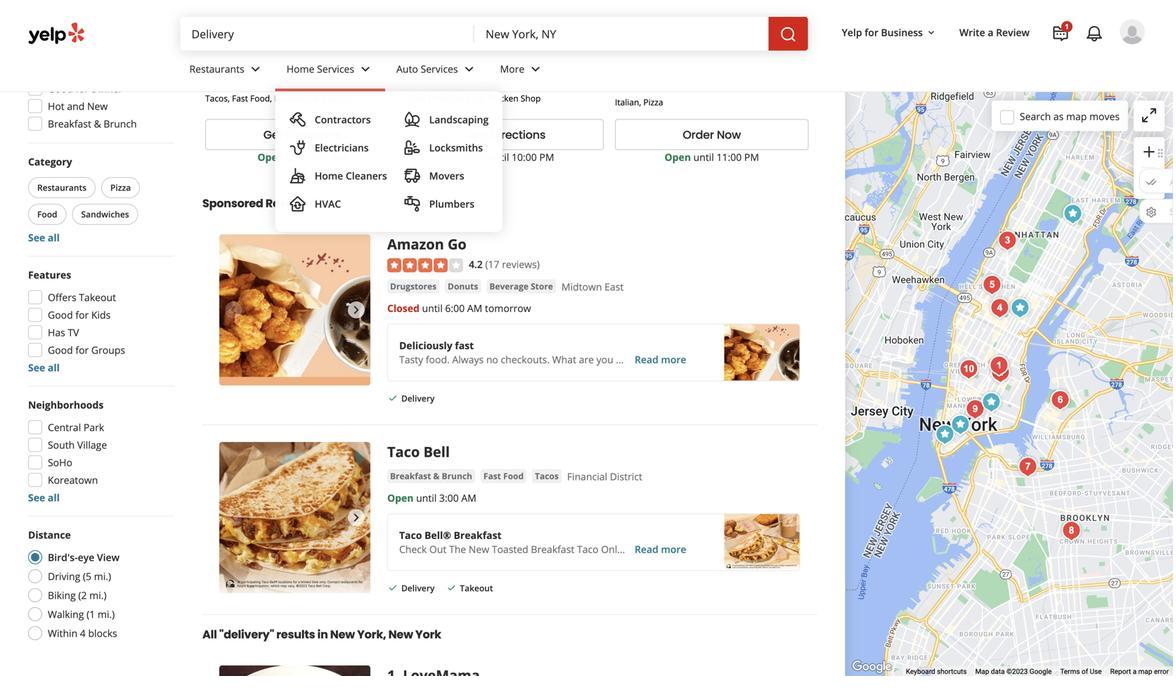 Task type: locate. For each thing, give the bounding box(es) containing it.
0 horizontal spatial taco bell image
[[219, 442, 370, 593]]

3 see all from the top
[[28, 491, 60, 504]]

1 horizontal spatial directions
[[491, 127, 546, 143]]

features
[[28, 268, 71, 282]]

a right report on the bottom of page
[[1133, 668, 1137, 676]]

donuts
[[448, 281, 478, 292]]

see all button down has in the left of the page
[[28, 361, 60, 374]]

york,
[[357, 627, 386, 643]]

auto services
[[397, 62, 458, 76]]

zoom in image
[[1141, 143, 1158, 160]]

fast inside fast food button
[[484, 470, 501, 482]]

3 24 chevron down v2 image from the left
[[527, 61, 544, 78]]

hvac
[[315, 197, 341, 211]]

0 vertical spatial open until 3:00 am
[[258, 150, 347, 164]]

previous image
[[225, 301, 242, 318]]

get left 24 electrician v2 icon
[[263, 127, 283, 143]]

good for dinner
[[48, 82, 123, 95]]

pizza right "bardolino"
[[673, 53, 701, 68]]

more for amazon go
[[661, 353, 687, 366]]

more right waiting
[[661, 353, 687, 366]]

2 read from the top
[[635, 543, 659, 556]]

menu containing contractors
[[275, 91, 503, 232]]

mi.)
[[94, 570, 111, 583], [89, 589, 107, 602], [98, 608, 115, 621]]

home cleaners link
[[284, 162, 393, 190]]

2 see all button from the top
[[28, 361, 60, 374]]

check
[[399, 543, 427, 556]]

central
[[48, 421, 81, 434]]

see up neighborhoods
[[28, 361, 45, 374]]

see up distance
[[28, 491, 45, 504]]

results
[[276, 627, 315, 643]]

until down breakfast & brunch link
[[416, 492, 437, 505]]

delivery down 'tasty'
[[401, 393, 435, 404]]

1 horizontal spatial get directions
[[468, 127, 546, 143]]

taco bell up breakfast & brunch link
[[387, 442, 450, 462]]

see all down food button
[[28, 231, 60, 244]]

burgers,
[[452, 92, 485, 104]]

6:00
[[445, 302, 465, 315]]

0 vertical spatial see all button
[[28, 231, 60, 244]]

0 horizontal spatial now
[[76, 29, 97, 43]]

0 vertical spatial read more
[[635, 353, 687, 366]]

map left error
[[1139, 668, 1153, 676]]

1 vertical spatial a
[[1133, 668, 1137, 676]]

2 read more from the top
[[635, 543, 687, 556]]

map right as
[[1066, 110, 1087, 123]]

tasty hand-pulled noodles image
[[962, 395, 990, 424]]

open until 3:00 am up 24 home cleaning v2 image
[[258, 150, 347, 164]]

1 horizontal spatial services
[[421, 62, 458, 76]]

taco bell link up tacos,
[[205, 53, 255, 68]]

has
[[48, 326, 65, 339]]

0 vertical spatial mi.)
[[94, 570, 111, 583]]

am for amazon go
[[467, 302, 482, 315]]

mi.) right (2
[[89, 589, 107, 602]]

0 horizontal spatial amazon go image
[[219, 234, 370, 385]]

1 good from the top
[[48, 82, 73, 95]]

0 vertical spatial see all
[[28, 231, 60, 244]]

food down restaurants button
[[37, 208, 57, 220]]

all down koreatown
[[48, 491, 60, 504]]

3 see all button from the top
[[28, 491, 60, 504]]

24 chevron down v2 image up "burgers,"
[[461, 61, 478, 78]]

1 read from the top
[[635, 353, 659, 366]]

none field up home services
[[192, 26, 463, 41]]

new right the
[[469, 543, 489, 556]]

brunch left fast food
[[442, 470, 472, 482]]

1 vertical spatial taco bell image
[[219, 442, 370, 593]]

1 vertical spatial takeout
[[460, 583, 493, 594]]

1 none field from the left
[[192, 26, 463, 41]]

home up the hvac
[[315, 169, 343, 182]]

1 horizontal spatial map
[[1139, 668, 1153, 676]]

2 get directions link from the left
[[410, 119, 604, 150]]

home for home cleaners
[[315, 169, 343, 182]]

driving
[[48, 570, 80, 583]]

0 horizontal spatial open until 3:00 am
[[258, 150, 347, 164]]

2 see from the top
[[28, 361, 45, 374]]

0 vertical spatial food
[[37, 208, 57, 220]]

0 vertical spatial a
[[988, 26, 994, 39]]

pizza for italian, pizza
[[644, 96, 663, 108]]

open up good for dinner
[[48, 29, 73, 43]]

2 food, from the left
[[428, 92, 450, 104]]

1 vertical spatial more
[[661, 543, 687, 556]]

directions for burger king
[[491, 127, 546, 143]]

pm right 10:00
[[540, 150, 554, 164]]

auto services link
[[385, 51, 489, 91]]

0 horizontal spatial 3:00
[[310, 150, 329, 164]]

see all button for central park
[[28, 491, 60, 504]]

2 vertical spatial brunch
[[442, 470, 472, 482]]

the
[[449, 543, 466, 556]]

go
[[448, 234, 467, 254]]

0 horizontal spatial pm
[[540, 150, 554, 164]]

bis bas mediterranean grill image
[[1047, 386, 1075, 414]]

2 none field from the left
[[486, 26, 758, 41]]

1 vertical spatial see all
[[28, 361, 60, 374]]

offers takeout
[[48, 291, 116, 304]]

2 horizontal spatial brunch
[[442, 470, 472, 482]]

toasted
[[492, 543, 529, 556]]

electricians
[[315, 141, 369, 154]]

menu
[[275, 91, 503, 232]]

24 project v2 image
[[1052, 25, 1069, 42]]

for
[[865, 26, 879, 39], [75, 82, 89, 95], [75, 308, 89, 322], [75, 343, 89, 357]]

fast down 19
[[410, 92, 426, 104]]

1 get directions link from the left
[[205, 119, 399, 150]]

1 horizontal spatial get
[[468, 127, 488, 143]]

0 vertical spatial more
[[661, 353, 687, 366]]

2 pm from the left
[[744, 150, 759, 164]]

get directions for taco bell
[[263, 127, 341, 143]]

0 vertical spatial 16 checkmark v2 image
[[387, 393, 399, 404]]

now up 11:00
[[717, 127, 741, 143]]

read for taco bell
[[635, 543, 659, 556]]

taco bell image
[[947, 411, 975, 439], [219, 442, 370, 593]]

brunch
[[322, 92, 351, 104], [104, 117, 137, 130], [442, 470, 472, 482]]

brunch up contractors link
[[322, 92, 351, 104]]

2 more from the top
[[661, 543, 687, 556]]

taco bell up tacos,
[[205, 53, 255, 68]]

0 horizontal spatial 24 chevron down v2 image
[[357, 61, 374, 78]]

1 vertical spatial pizza
[[644, 96, 663, 108]]

new right in
[[330, 627, 355, 643]]

tasty
[[399, 353, 423, 366]]

1 horizontal spatial taco bell link
[[387, 442, 450, 462]]

None field
[[192, 26, 463, 41], [486, 26, 758, 41]]

village
[[77, 438, 107, 452]]

takeout up kids at the top of page
[[79, 291, 116, 304]]

good up hot
[[48, 82, 73, 95]]

restaurants down 'category'
[[37, 182, 86, 193]]

0 horizontal spatial a
[[988, 26, 994, 39]]

breakfast up the
[[454, 529, 502, 542]]

0 vertical spatial takeout
[[79, 291, 116, 304]]

see down food button
[[28, 231, 45, 244]]

1 horizontal spatial restaurants
[[189, 62, 244, 76]]

reviews)
[[502, 258, 540, 271]]

now up good for dinner
[[76, 29, 97, 43]]

0 vertical spatial 3:00
[[310, 150, 329, 164]]

good for groups
[[48, 343, 125, 357]]

see all button down koreatown
[[28, 491, 60, 504]]

amazon go image
[[219, 234, 370, 385], [1007, 294, 1035, 322]]

good down offers
[[48, 308, 73, 322]]

get for taco bell
[[263, 127, 283, 143]]

1 more from the top
[[661, 353, 687, 366]]

brunch down dinner
[[104, 117, 137, 130]]

1 vertical spatial breakfast & brunch
[[390, 470, 472, 482]]

2 vertical spatial good
[[48, 343, 73, 357]]

get down landscaping
[[468, 127, 488, 143]]

a inside 'link'
[[988, 26, 994, 39]]

3 good from the top
[[48, 343, 73, 357]]

1 vertical spatial read
[[635, 543, 659, 556]]

see all down koreatown
[[28, 491, 60, 504]]

café china image
[[986, 294, 1014, 322]]

yelp
[[842, 26, 862, 39]]

breakfast & brunch down hot and new
[[48, 117, 137, 130]]

3:00 right 24 electrician v2 icon
[[310, 150, 329, 164]]

24 chevron down v2 image inside auto services link
[[461, 61, 478, 78]]

read more right you
[[635, 353, 687, 366]]

1 16 checkmark v2 image from the top
[[387, 393, 399, 404]]

dinner
[[91, 82, 123, 95]]

& up bell®
[[433, 470, 440, 482]]

1 horizontal spatial get directions link
[[410, 119, 604, 150]]

see
[[28, 231, 45, 244], [28, 361, 45, 374], [28, 491, 45, 504]]

2 vertical spatial see
[[28, 491, 45, 504]]

write
[[960, 26, 985, 39]]

home inside menu
[[315, 169, 343, 182]]

0 horizontal spatial taco bell
[[205, 53, 255, 68]]

breakfast up bell®
[[390, 470, 431, 482]]

1 horizontal spatial 3:00
[[439, 492, 459, 505]]

for for business
[[865, 26, 879, 39]]

keyboard shortcuts button
[[906, 667, 967, 676]]

all down has in the left of the page
[[48, 361, 60, 374]]

0 horizontal spatial food,
[[250, 92, 272, 104]]

24 chevron down v2 image right "more"
[[527, 61, 544, 78]]

2 horizontal spatial &
[[433, 470, 440, 482]]

4.2 star rating image
[[387, 259, 463, 273]]

2 directions from the left
[[491, 127, 546, 143]]

bardolino pizza
[[615, 53, 701, 68]]

1 24 chevron down v2 image from the left
[[357, 61, 374, 78]]

pm right 11:00
[[744, 150, 759, 164]]

waiting
[[616, 353, 649, 366]]

am up home cleaners
[[332, 150, 347, 164]]

pizza right italian,
[[644, 96, 663, 108]]

1 horizontal spatial fast
[[410, 92, 426, 104]]

tv
[[68, 326, 79, 339]]

see all
[[28, 231, 60, 244], [28, 361, 60, 374], [28, 491, 60, 504]]

distance
[[28, 528, 71, 542]]

1 pm from the left
[[540, 150, 554, 164]]

wil l. image
[[1120, 19, 1145, 44]]

24 contractor v2 image
[[289, 111, 306, 128]]

read right you
[[635, 353, 659, 366]]

0 horizontal spatial taco bell link
[[205, 53, 255, 68]]

0 horizontal spatial bell
[[234, 53, 255, 68]]

soho
[[48, 456, 72, 469]]

1 vertical spatial food
[[503, 470, 524, 482]]

2 all from the top
[[48, 361, 60, 374]]

2 vertical spatial &
[[433, 470, 440, 482]]

0 horizontal spatial directions
[[286, 127, 341, 143]]

0 vertical spatial good
[[48, 82, 73, 95]]

1 vertical spatial 3:00
[[439, 492, 459, 505]]

1 vertical spatial next image
[[348, 509, 365, 526]]

neighborhoods
[[28, 398, 104, 412]]

2 horizontal spatial 24 chevron down v2 image
[[527, 61, 544, 78]]

order
[[683, 127, 714, 143]]

0 horizontal spatial pizza
[[110, 182, 131, 193]]

get directions up open until 10:00 pm
[[468, 127, 546, 143]]

2 get from the left
[[468, 127, 488, 143]]

breakfast up the 24 contractor v2 image at left
[[274, 92, 312, 104]]

2 vertical spatial all
[[48, 491, 60, 504]]

view
[[97, 551, 120, 564]]

2 get directions from the left
[[468, 127, 546, 143]]

services
[[317, 62, 354, 76], [421, 62, 458, 76]]

None search field
[[180, 17, 811, 51]]

see for offers takeout
[[28, 361, 45, 374]]

1 slideshow element from the top
[[219, 234, 370, 385]]

0 vertical spatial now
[[76, 29, 97, 43]]

0 horizontal spatial takeout
[[79, 291, 116, 304]]

food, down 24 chevron down v2 image
[[250, 92, 272, 104]]

sandwiches button
[[72, 204, 138, 225]]

bell up tacos, fast food, breakfast & brunch
[[234, 53, 255, 68]]

home cleaners
[[315, 169, 387, 182]]

16 checkmark v2 image
[[387, 393, 399, 404], [387, 582, 399, 594]]

2 vertical spatial pizza
[[110, 182, 131, 193]]

read right at
[[635, 543, 659, 556]]

google image
[[849, 658, 895, 676]]

papa johns pizza image
[[978, 388, 1006, 417]]

tacos
[[535, 470, 559, 482]]

0 vertical spatial next image
[[348, 301, 365, 318]]

map
[[1066, 110, 1087, 123], [1139, 668, 1153, 676]]

search as map moves
[[1020, 110, 1120, 123]]

1 get from the left
[[263, 127, 283, 143]]

1 horizontal spatial takeout
[[460, 583, 493, 594]]

good down "has tv"
[[48, 343, 73, 357]]

brunch inside button
[[442, 470, 472, 482]]

map data ©2023 google
[[976, 668, 1052, 676]]

1 get directions from the left
[[263, 127, 341, 143]]

0 horizontal spatial breakfast & brunch
[[48, 117, 137, 130]]

1 vertical spatial restaurants
[[37, 182, 86, 193]]

0 horizontal spatial none field
[[192, 26, 463, 41]]

delivery left 16 checkmark v2 image
[[401, 583, 435, 594]]

1 directions from the left
[[286, 127, 341, 143]]

1 vertical spatial delivery
[[401, 583, 435, 594]]

all for offers takeout
[[48, 361, 60, 374]]

restaurants
[[189, 62, 244, 76], [37, 182, 86, 193]]

fast food button
[[481, 469, 527, 483]]

read
[[635, 353, 659, 366], [635, 543, 659, 556]]

bardolino pizza link
[[615, 53, 701, 68]]

2 vertical spatial see all button
[[28, 491, 60, 504]]

locksmiths
[[429, 141, 483, 154]]

zoom out image
[[1141, 175, 1158, 192]]

24 home cleaning v2 image
[[289, 167, 306, 184]]

home up tacos, fast food, breakfast & brunch
[[287, 62, 315, 76]]

2 24 chevron down v2 image from the left
[[461, 61, 478, 78]]

york
[[415, 627, 441, 643]]

1 read more from the top
[[635, 353, 687, 366]]

group containing features
[[24, 268, 174, 375]]

beverage store
[[490, 281, 553, 292]]

19
[[410, 75, 420, 87]]

zhongzhong noodles - brooklyn image
[[1014, 453, 1042, 481]]

2 vertical spatial am
[[461, 492, 477, 505]]

all for central park
[[48, 491, 60, 504]]

1 delivery from the top
[[401, 393, 435, 404]]

24 chevron down v2 image inside home services link
[[357, 61, 374, 78]]

24 chevron down v2 image for more
[[527, 61, 544, 78]]

24 chevron down v2 image for home services
[[357, 61, 374, 78]]

1 services from the left
[[317, 62, 354, 76]]

open until 3:00 am down breakfast & brunch link
[[387, 492, 477, 505]]

24 chevron down v2 image left auto
[[357, 61, 374, 78]]

store
[[531, 281, 553, 292]]

restaurants for restaurants link
[[189, 62, 244, 76]]

0 vertical spatial taco bell
[[205, 53, 255, 68]]

4
[[80, 627, 86, 640]]

see all button down food button
[[28, 231, 60, 244]]

pizza inside the pizza button
[[110, 182, 131, 193]]

see all down has in the left of the page
[[28, 361, 60, 374]]

restaurants up tacos,
[[189, 62, 244, 76]]

option group
[[24, 528, 174, 645]]

2 vertical spatial mi.)
[[98, 608, 115, 621]]

fast left 'tacos'
[[484, 470, 501, 482]]

mi.) right (5
[[94, 570, 111, 583]]

24 chevron down v2 image
[[357, 61, 374, 78], [461, 61, 478, 78], [527, 61, 544, 78]]

taco bell link up breakfast & brunch link
[[387, 442, 450, 462]]

2 next image from the top
[[348, 509, 365, 526]]

2 horizontal spatial pizza
[[673, 53, 701, 68]]

1 horizontal spatial pm
[[744, 150, 759, 164]]

report
[[1111, 668, 1131, 676]]

am
[[332, 150, 347, 164], [467, 302, 482, 315], [461, 492, 477, 505]]

1 vertical spatial map
[[1139, 668, 1153, 676]]

dim sum palace image
[[978, 271, 1007, 299]]

food
[[37, 208, 57, 220], [503, 470, 524, 482]]

bell up breakfast & brunch link
[[424, 442, 450, 462]]

all "delivery" results in new york, new york
[[202, 627, 441, 643]]

get directions link up open until 10:00 pm
[[410, 119, 604, 150]]

24 moving v2 image
[[404, 167, 421, 184]]

open down order
[[665, 150, 691, 164]]

for right the yelp
[[865, 26, 879, 39]]

0 vertical spatial pizza
[[673, 53, 701, 68]]

for for dinner
[[75, 82, 89, 95]]

get for burger king
[[468, 127, 488, 143]]

all down food button
[[48, 231, 60, 244]]

0 vertical spatial brunch
[[322, 92, 351, 104]]

1 vertical spatial slideshow element
[[219, 442, 370, 593]]

1 vertical spatial see all button
[[28, 361, 60, 374]]

2 slideshow element from the top
[[219, 442, 370, 593]]

0 horizontal spatial food
[[37, 208, 57, 220]]

group
[[24, 6, 174, 135], [1134, 137, 1165, 199], [25, 155, 174, 245], [24, 268, 174, 375], [24, 398, 174, 505]]

0 horizontal spatial brunch
[[104, 117, 137, 130]]

0 vertical spatial home
[[287, 62, 315, 76]]

24 chevron down v2 image
[[247, 61, 264, 78]]

24 chevron down v2 image for auto services
[[461, 61, 478, 78]]

see all for offers
[[28, 361, 60, 374]]

2 services from the left
[[421, 62, 458, 76]]

chicken
[[488, 92, 519, 104]]

am up taco bell® breakfast
[[461, 492, 477, 505]]

3 all from the top
[[48, 491, 60, 504]]

3 see from the top
[[28, 491, 45, 504]]

none field near
[[486, 26, 758, 41]]

closed until 6:00 am tomorrow
[[387, 302, 531, 315]]

services for home services
[[317, 62, 354, 76]]

(1
[[87, 608, 95, 621]]

next image
[[348, 301, 365, 318], [348, 509, 365, 526]]

bardolino pizza image
[[1059, 200, 1087, 228]]

0 horizontal spatial services
[[317, 62, 354, 76]]

slideshow element
[[219, 234, 370, 385], [219, 442, 370, 593]]

0 vertical spatial slideshow element
[[219, 234, 370, 385]]

for down tv
[[75, 343, 89, 357]]

0 horizontal spatial get directions
[[263, 127, 341, 143]]

for inside yelp for business 'button'
[[865, 26, 879, 39]]

within 4 blocks
[[48, 627, 117, 640]]

breakfast & brunch up bell®
[[390, 470, 472, 482]]

taco up breakfast & brunch link
[[387, 442, 420, 462]]

1 all from the top
[[48, 231, 60, 244]]

2 see all from the top
[[28, 361, 60, 374]]

none field up "bardolino"
[[486, 26, 758, 41]]

for down offers takeout
[[75, 308, 89, 322]]

1 horizontal spatial a
[[1133, 668, 1137, 676]]

mi.) for driving (5 mi.)
[[94, 570, 111, 583]]

1 vertical spatial mi.)
[[89, 589, 107, 602]]

new left york
[[388, 627, 413, 643]]

1 vertical spatial read more
[[635, 543, 687, 556]]

all
[[48, 231, 60, 244], [48, 361, 60, 374], [48, 491, 60, 504]]

tomorrow
[[485, 302, 531, 315]]

get directions link up 24 home cleaning v2 image
[[205, 119, 399, 150]]

restaurants inside "business categories" element
[[189, 62, 244, 76]]

1 vertical spatial bell
[[424, 442, 450, 462]]

restaurants inside button
[[37, 182, 86, 193]]

more right at
[[661, 543, 687, 556]]

movers link
[[398, 162, 494, 190]]

food, down reviews
[[428, 92, 450, 104]]

0 horizontal spatial map
[[1066, 110, 1087, 123]]

get directions up 24 home cleaning v2 image
[[263, 127, 341, 143]]

new down dinner
[[87, 99, 108, 113]]

2 vertical spatial see all
[[28, 491, 60, 504]]

menu inside "business categories" element
[[275, 91, 503, 232]]

read more right at
[[635, 543, 687, 556]]

2 good from the top
[[48, 308, 73, 322]]

taco
[[205, 53, 231, 68], [387, 442, 420, 462], [399, 529, 422, 542], [577, 543, 599, 556], [637, 543, 659, 556]]

takeout right 16 checkmark v2 image
[[460, 583, 493, 594]]

24 chevron down v2 image inside more link
[[527, 61, 544, 78]]

0 horizontal spatial &
[[94, 117, 101, 130]]

hot
[[48, 99, 64, 113]]

4.2 (17 reviews)
[[469, 258, 540, 271]]

1 next image from the top
[[348, 301, 365, 318]]

home services link
[[275, 51, 385, 91]]

& down hot and new
[[94, 117, 101, 130]]

0 vertical spatial taco bell link
[[205, 53, 255, 68]]

2 horizontal spatial fast
[[484, 470, 501, 482]]

24 plumbers v2 image
[[404, 195, 421, 212]]

16 checkmark v2 image
[[446, 582, 457, 594]]

read for amazon go
[[635, 353, 659, 366]]



Task type: vqa. For each thing, say whether or not it's contained in the screenshot.
makes
no



Task type: describe. For each thing, give the bounding box(es) containing it.
beverage store link
[[487, 280, 556, 294]]

1 horizontal spatial amazon go image
[[1007, 294, 1035, 322]]

good for kids
[[48, 308, 111, 322]]

24 electrician v2 image
[[289, 139, 306, 156]]

taco up tacos,
[[205, 53, 231, 68]]

taco left only
[[577, 543, 599, 556]]

group containing open now
[[24, 6, 174, 135]]

bird's-eye view
[[48, 551, 120, 564]]

business categories element
[[178, 51, 1145, 232]]

data
[[991, 668, 1005, 676]]

taco right at
[[637, 543, 659, 556]]

0 horizontal spatial fast
[[232, 92, 248, 104]]

get directions for burger king
[[468, 127, 546, 143]]

amazon go
[[387, 234, 467, 254]]

shop
[[521, 92, 541, 104]]

lovemama image
[[985, 352, 1014, 380]]

restaurants for restaurants button
[[37, 182, 86, 193]]

see for central park
[[28, 491, 45, 504]]

a for report
[[1133, 668, 1137, 676]]

donuts button
[[445, 280, 481, 294]]

previous image
[[225, 509, 242, 526]]

italian,
[[615, 96, 641, 108]]

search image
[[780, 26, 797, 43]]

slideshow element for taco
[[219, 442, 370, 593]]

sponsored
[[202, 195, 263, 211]]

1 horizontal spatial taco bell
[[387, 442, 450, 462]]

biking (2 mi.)
[[48, 589, 107, 602]]

services for auto services
[[421, 62, 458, 76]]

notifications image
[[1086, 25, 1103, 42]]

open up movers
[[460, 150, 486, 164]]

use
[[1090, 668, 1102, 676]]

Find text field
[[192, 26, 463, 41]]

pizza for bardolino pizza
[[673, 53, 701, 68]]

tasty food. always no checkouts. what are you waiting for?
[[399, 353, 669, 366]]

see all for central
[[28, 491, 60, 504]]

until down order
[[694, 150, 714, 164]]

financial
[[567, 470, 607, 483]]

pizza button
[[101, 177, 140, 198]]

read more for go
[[635, 353, 687, 366]]

map for error
[[1139, 668, 1153, 676]]

until up 24 home cleaning v2 image
[[286, 150, 307, 164]]

group containing neighborhoods
[[24, 398, 174, 505]]

locksmiths link
[[398, 134, 494, 162]]

for for kids
[[75, 308, 89, 322]]

directions for taco bell
[[286, 127, 341, 143]]

16 chevron down v2 image
[[926, 27, 937, 38]]

fast inside burger king 19 reviews fast food, burgers, chicken shop
[[410, 92, 426, 104]]

open inside group
[[48, 29, 73, 43]]

1 horizontal spatial bell
[[424, 442, 450, 462]]

a for write
[[988, 26, 994, 39]]

breakfast & brunch link
[[387, 469, 475, 483]]

burger king 19 reviews fast food, burgers, chicken shop
[[410, 53, 541, 104]]

reviews
[[422, 75, 452, 87]]

always
[[452, 353, 484, 366]]

map region
[[783, 62, 1173, 676]]

financial district
[[567, 470, 643, 483]]

report a map error link
[[1111, 668, 1169, 676]]

1 see from the top
[[28, 231, 45, 244]]

home for home services
[[287, 62, 315, 76]]

only
[[601, 543, 622, 556]]

good for good for groups
[[48, 343, 73, 357]]

none field find
[[192, 26, 463, 41]]

am for taco bell
[[461, 492, 477, 505]]

0 vertical spatial taco bell image
[[947, 411, 975, 439]]

at
[[625, 543, 635, 556]]

0 vertical spatial am
[[332, 150, 347, 164]]

the munchies image
[[1058, 517, 1086, 545]]

taco bell® breakfast
[[399, 529, 502, 542]]

1 horizontal spatial brunch
[[322, 92, 351, 104]]

1 vertical spatial brunch
[[104, 117, 137, 130]]

& inside button
[[433, 470, 440, 482]]

checkouts.
[[501, 353, 550, 366]]

drugstores link
[[387, 280, 439, 294]]

search
[[1020, 110, 1051, 123]]

bird's-
[[48, 551, 78, 564]]

wonder image
[[994, 227, 1022, 255]]

as
[[1054, 110, 1064, 123]]

deliciously
[[399, 339, 453, 352]]

midtown east
[[562, 280, 624, 294]]

16 info v2 image
[[310, 197, 321, 209]]

and
[[67, 99, 85, 113]]

next image for taco
[[348, 509, 365, 526]]

group containing category
[[25, 155, 174, 245]]

0 vertical spatial breakfast & brunch
[[48, 117, 137, 130]]

11:00
[[717, 150, 742, 164]]

out
[[429, 543, 447, 556]]

1 vertical spatial &
[[94, 117, 101, 130]]

1 vertical spatial taco bell link
[[387, 442, 450, 462]]

until left 6:00
[[422, 302, 443, 315]]

©2023
[[1007, 668, 1028, 676]]

(2
[[78, 589, 87, 602]]

next image for amazon
[[348, 301, 365, 318]]

walking (1 mi.)
[[48, 608, 115, 621]]

business
[[881, 26, 923, 39]]

see all button for offers takeout
[[28, 361, 60, 374]]

breakfast & brunch inside button
[[390, 470, 472, 482]]

1 horizontal spatial food
[[503, 470, 524, 482]]

now for open now
[[76, 29, 97, 43]]

mi.) for biking (2 mi.)
[[89, 589, 107, 602]]

little kirin image
[[987, 359, 1015, 387]]

blocks
[[88, 627, 117, 640]]

24 landscaping v2 image
[[404, 111, 421, 128]]

1 see all button from the top
[[28, 231, 60, 244]]

get directions link for burger king
[[410, 119, 604, 150]]

10:00
[[512, 150, 537, 164]]

south village
[[48, 438, 107, 452]]

you
[[597, 353, 614, 366]]

are
[[579, 353, 594, 366]]

closed
[[387, 302, 420, 315]]

bell®.
[[661, 543, 689, 556]]

tacos,
[[205, 92, 230, 104]]

now for order now
[[717, 127, 741, 143]]

terms
[[1061, 668, 1080, 676]]

breakfast inside button
[[390, 470, 431, 482]]

1 food, from the left
[[250, 92, 272, 104]]

review
[[996, 26, 1030, 39]]

breakfast down and
[[48, 117, 91, 130]]

kids
[[91, 308, 111, 322]]

hot and new
[[48, 99, 108, 113]]

slideshow element for amazon
[[219, 234, 370, 385]]

hvac link
[[284, 190, 393, 218]]

check out the new toasted breakfast taco only at taco bell®.
[[399, 543, 689, 556]]

park
[[84, 421, 104, 434]]

expand map image
[[1141, 107, 1158, 124]]

burger
[[410, 53, 448, 68]]

donuts link
[[445, 280, 481, 294]]

sponsored results
[[202, 195, 307, 211]]

sandwiches
[[81, 208, 129, 220]]

2 16 checkmark v2 image from the top
[[387, 582, 399, 594]]

open until 11:00 pm
[[665, 150, 759, 164]]

read more for bell
[[635, 543, 687, 556]]

(17
[[485, 258, 500, 271]]

within
[[48, 627, 77, 640]]

keyboard shortcuts
[[906, 668, 967, 676]]

1 horizontal spatial &
[[314, 92, 320, 104]]

order now link
[[615, 119, 809, 150]]

for for groups
[[75, 343, 89, 357]]

until left 10:00
[[489, 150, 509, 164]]

1 see all from the top
[[28, 231, 60, 244]]

landscaping
[[429, 113, 489, 126]]

no
[[486, 353, 498, 366]]

0 vertical spatial bell
[[234, 53, 255, 68]]

driving (5 mi.)
[[48, 570, 111, 583]]

groups
[[91, 343, 125, 357]]

food, inside burger king 19 reviews fast food, burgers, chicken shop
[[428, 92, 450, 104]]

good for good for dinner
[[48, 82, 73, 95]]

beverage store button
[[487, 280, 556, 294]]

beverage
[[490, 281, 529, 292]]

user actions element
[[831, 18, 1165, 104]]

24 heating cooling v2 image
[[289, 195, 306, 212]]

for?
[[652, 353, 669, 366]]

1 vertical spatial open until 3:00 am
[[387, 492, 477, 505]]

Near text field
[[486, 26, 758, 41]]

mi.) for walking (1 mi.)
[[98, 608, 115, 621]]

walking
[[48, 608, 84, 621]]

good for good for kids
[[48, 308, 73, 322]]

pm for open until 10:00 pm
[[540, 150, 554, 164]]

chow house image
[[955, 355, 983, 384]]

1 button
[[1047, 20, 1075, 48]]

pm for open until 11:00 pm
[[744, 150, 759, 164]]

24 locksmith v2 image
[[404, 139, 421, 156]]

open left 24 electrician v2 icon
[[258, 150, 284, 164]]

home services
[[287, 62, 354, 76]]

(5
[[83, 570, 91, 583]]

open down breakfast & brunch link
[[387, 492, 414, 505]]

open now
[[48, 29, 97, 43]]

tacos link
[[532, 469, 562, 483]]

map for moves
[[1066, 110, 1087, 123]]

landscaping link
[[398, 105, 494, 134]]

italian, pizza
[[615, 96, 663, 108]]

breakfast right toasted
[[531, 543, 575, 556]]

more for taco bell
[[661, 543, 687, 556]]

burger king image
[[931, 421, 959, 449]]

2 delivery from the top
[[401, 583, 435, 594]]

option group containing distance
[[24, 528, 174, 645]]

taco up check
[[399, 529, 422, 542]]

midtown
[[562, 280, 602, 294]]

get directions link for taco bell
[[205, 119, 399, 150]]



